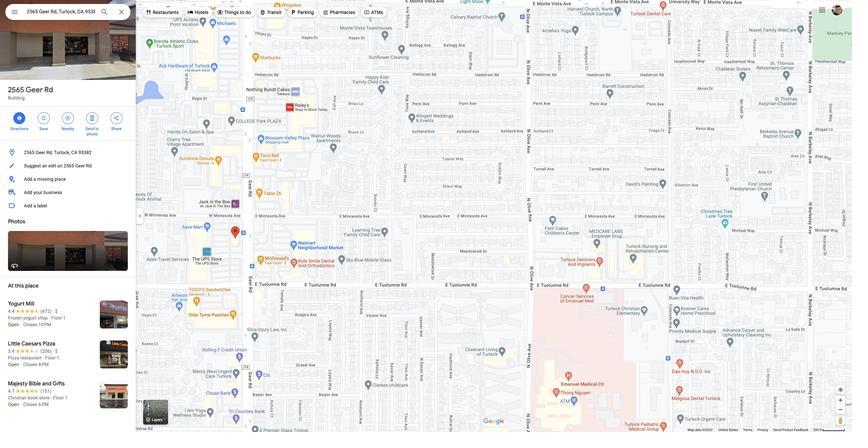 Task type: locate. For each thing, give the bounding box(es) containing it.
2565
[[8, 85, 24, 95], [24, 150, 34, 155], [64, 163, 74, 169]]

0 vertical spatial · $
[[53, 309, 58, 314]]

1 vertical spatial pizza
[[8, 355, 19, 361]]

1 vertical spatial $
[[55, 349, 58, 354]]

privacy button
[[758, 428, 769, 432]]

2 $ from the top
[[55, 349, 58, 354]]

rd up  at the left of page
[[44, 85, 53, 95]]

share
[[111, 127, 121, 131]]

yogurt mill
[[8, 301, 34, 307]]

pizza down 3.4
[[8, 355, 19, 361]]

3.4 stars 206 reviews image
[[8, 348, 52, 355]]

place right this
[[25, 283, 39, 289]]


[[41, 115, 47, 122]]

2 · $ from the top
[[53, 349, 58, 354]]

1 vertical spatial open
[[8, 362, 19, 367]]

· $ right (472)
[[53, 309, 58, 314]]

a
[[33, 176, 36, 182], [33, 203, 36, 208]]

1 vertical spatial place
[[25, 283, 39, 289]]

1 closes from the top
[[23, 322, 37, 327]]

floor down (206)
[[45, 355, 56, 361]]

a left missing
[[33, 176, 36, 182]]

· right store
[[51, 395, 52, 401]]

0 vertical spatial price: inexpensive image
[[55, 309, 58, 314]]

0 vertical spatial place
[[55, 176, 66, 182]]

0 vertical spatial send
[[85, 127, 94, 131]]

0 vertical spatial closes
[[23, 322, 37, 327]]

2 a from the top
[[33, 203, 36, 208]]

2 vertical spatial geer
[[75, 163, 85, 169]]

1 inside christian book store · floor 1 open ⋅ closes 6 pm
[[65, 395, 68, 401]]

1 add from the top
[[24, 176, 32, 182]]

geer inside 2565 geer rd building
[[26, 85, 43, 95]]

1 vertical spatial price: inexpensive image
[[55, 349, 58, 354]]

⋅ for yogurt
[[20, 322, 22, 327]]

2 vertical spatial 1
[[65, 395, 68, 401]]

1 · $ from the top
[[53, 309, 58, 314]]

4.4
[[8, 309, 14, 314]]

4.4 stars 472 reviews image
[[8, 308, 52, 315]]

rd
[[44, 85, 53, 95], [86, 163, 92, 169]]

 button
[[5, 4, 24, 21]]

(472)
[[40, 309, 52, 314]]

directions
[[10, 127, 28, 131]]

restaurant
[[20, 355, 42, 361]]

gifts
[[53, 381, 65, 387]]

send for send product feedback
[[774, 428, 781, 432]]

 search field
[[5, 4, 131, 21]]

0 vertical spatial geer
[[26, 85, 43, 95]]

2565 right 'on'
[[64, 163, 74, 169]]

open inside pizza restaurant · floor 1 open ⋅ closes 8 pm
[[8, 362, 19, 367]]

1 open from the top
[[8, 322, 19, 327]]

0 vertical spatial to
[[240, 9, 244, 15]]

1 vertical spatial add
[[24, 190, 32, 195]]

· right shop
[[49, 315, 50, 321]]

· right (206)
[[53, 349, 54, 354]]

open
[[8, 322, 19, 327], [8, 362, 19, 367], [8, 402, 19, 407]]

and
[[42, 381, 52, 387]]

⋅ inside pizza restaurant · floor 1 open ⋅ closes 8 pm
[[20, 362, 22, 367]]

place down 'on'
[[55, 176, 66, 182]]

closes inside frozen yogurt shop · floor 1 open ⋅ closes 10 pm
[[23, 322, 37, 327]]

2 vertical spatial ⋅
[[20, 402, 22, 407]]

price: inexpensive image right (206)
[[55, 349, 58, 354]]

geer up  at the left of page
[[26, 85, 43, 95]]

(151)
[[40, 389, 52, 394]]

show street view coverage image
[[836, 416, 846, 426]]

things
[[224, 9, 239, 15]]

at this place
[[8, 283, 39, 289]]

footer containing map data ©2023
[[688, 428, 814, 432]]

zoom out image
[[839, 407, 844, 412]]

geer for rd
[[26, 85, 43, 95]]

feedback
[[794, 428, 809, 432]]

floor inside pizza restaurant · floor 1 open ⋅ closes 8 pm
[[45, 355, 56, 361]]

1 horizontal spatial pizza
[[43, 341, 55, 347]]

send inside "send to phone"
[[85, 127, 94, 131]]

1 vertical spatial to
[[95, 127, 99, 131]]

2 vertical spatial open
[[8, 402, 19, 407]]

edit
[[48, 163, 56, 169]]

0 vertical spatial open
[[8, 322, 19, 327]]

3 add from the top
[[24, 203, 32, 208]]

· right (472)
[[53, 309, 54, 314]]

3 closes from the top
[[23, 402, 37, 407]]

0 vertical spatial floor
[[51, 315, 62, 321]]

show your location image
[[838, 387, 844, 393]]

1 inside pizza restaurant · floor 1 open ⋅ closes 8 pm
[[57, 355, 59, 361]]

to left do
[[240, 9, 244, 15]]


[[89, 115, 95, 122]]

2 ⋅ from the top
[[20, 362, 22, 367]]

95382
[[79, 150, 92, 155]]

2 closes from the top
[[23, 362, 37, 367]]

2 open from the top
[[8, 362, 19, 367]]

rd down 95382
[[86, 163, 92, 169]]

suggest an edit on 2565 geer rd
[[24, 163, 92, 169]]

0 vertical spatial rd
[[44, 85, 53, 95]]

1 price: inexpensive image from the top
[[55, 309, 58, 314]]

$ right (472)
[[55, 309, 58, 314]]

0 vertical spatial ⋅
[[20, 322, 22, 327]]

send product feedback
[[774, 428, 809, 432]]

suggest
[[24, 163, 41, 169]]

· up 8 pm
[[43, 355, 44, 361]]


[[16, 115, 22, 122]]

add for add your business
[[24, 190, 32, 195]]

1 vertical spatial ⋅
[[20, 362, 22, 367]]

floor inside christian book store · floor 1 open ⋅ closes 6 pm
[[53, 395, 64, 401]]

send up phone
[[85, 127, 94, 131]]

1 vertical spatial closes
[[23, 362, 37, 367]]

google maps element
[[0, 0, 852, 432]]

1 vertical spatial a
[[33, 203, 36, 208]]

geer down 95382
[[75, 163, 85, 169]]


[[113, 115, 119, 122]]


[[187, 8, 193, 16]]

3.4
[[8, 349, 14, 354]]

1 horizontal spatial place
[[55, 176, 66, 182]]


[[323, 8, 329, 16]]

1 inside frozen yogurt shop · floor 1 open ⋅ closes 10 pm
[[63, 315, 66, 321]]

2 vertical spatial 2565
[[64, 163, 74, 169]]

None field
[[27, 8, 95, 16]]

add for add a label
[[24, 203, 32, 208]]


[[217, 8, 223, 16]]

closes down yogurt
[[23, 322, 37, 327]]

pizza
[[43, 341, 55, 347], [8, 355, 19, 361]]

2 vertical spatial closes
[[23, 402, 37, 407]]

add down the suggest
[[24, 176, 32, 182]]

send left product
[[774, 428, 781, 432]]

none field inside 2565 geer rd, turlock, ca 95382 field
[[27, 8, 95, 16]]

add left "your"
[[24, 190, 32, 195]]

pizza up (206)
[[43, 341, 55, 347]]

2565 up building
[[8, 85, 24, 95]]

frozen yogurt shop · floor 1 open ⋅ closes 10 pm
[[8, 315, 66, 327]]

200 ft button
[[814, 428, 845, 432]]

2 vertical spatial add
[[24, 203, 32, 208]]

open for yogurt
[[8, 322, 19, 327]]

⋅ inside christian book store · floor 1 open ⋅ closes 6 pm
[[20, 402, 22, 407]]

· inside pizza restaurant · floor 1 open ⋅ closes 8 pm
[[43, 355, 44, 361]]

1 right store
[[65, 395, 68, 401]]


[[260, 8, 266, 16]]

⋅ for majesty
[[20, 402, 22, 407]]

 hotels
[[187, 8, 209, 16]]

price: inexpensive image right (472)
[[55, 309, 58, 314]]

pizza inside pizza restaurant · floor 1 open ⋅ closes 8 pm
[[8, 355, 19, 361]]

$
[[55, 309, 58, 314], [55, 349, 58, 354]]

$ right (206)
[[55, 349, 58, 354]]

place inside add a missing place button
[[55, 176, 66, 182]]

2565 inside "button"
[[64, 163, 74, 169]]

price: inexpensive image for little caesars pizza
[[55, 349, 58, 354]]

1 vertical spatial · $
[[53, 349, 58, 354]]

6 pm
[[38, 402, 49, 407]]

add your business link
[[0, 186, 136, 199]]

⋅ down restaurant
[[20, 362, 22, 367]]

open inside christian book store · floor 1 open ⋅ closes 6 pm
[[8, 402, 19, 407]]

1 $ from the top
[[55, 309, 58, 314]]

1 for yogurt mill
[[63, 315, 66, 321]]

0 vertical spatial a
[[33, 176, 36, 182]]

majesty
[[8, 381, 28, 387]]

0 horizontal spatial pizza
[[8, 355, 19, 361]]

open down frozen
[[8, 322, 19, 327]]

1 vertical spatial send
[[774, 428, 781, 432]]

1 vertical spatial 2565
[[24, 150, 34, 155]]

· $
[[53, 309, 58, 314], [53, 349, 58, 354]]

open down christian
[[8, 402, 19, 407]]

1 vertical spatial rd
[[86, 163, 92, 169]]

footer
[[688, 428, 814, 432]]

closes
[[23, 322, 37, 327], [23, 362, 37, 367], [23, 402, 37, 407]]

floor
[[51, 315, 62, 321], [45, 355, 56, 361], [53, 395, 64, 401]]

to up phone
[[95, 127, 99, 131]]

1
[[63, 315, 66, 321], [57, 355, 59, 361], [65, 395, 68, 401]]

· $ for little caesars pizza
[[53, 349, 58, 354]]

floor for mill
[[51, 315, 62, 321]]

floor down gifts on the left bottom of the page
[[53, 395, 64, 401]]

pizza restaurant · floor 1 open ⋅ closes 8 pm
[[8, 355, 59, 367]]

google account: ben chafik  
(ben.chafik@adept.ai) image
[[832, 5, 843, 15]]

shop
[[38, 315, 48, 321]]

0 horizontal spatial send
[[85, 127, 94, 131]]


[[146, 8, 152, 16]]

send for send to phone
[[85, 127, 94, 131]]

2565 for rd
[[8, 85, 24, 95]]

add your business
[[24, 190, 62, 195]]

open inside frozen yogurt shop · floor 1 open ⋅ closes 10 pm
[[8, 322, 19, 327]]

3 open from the top
[[8, 402, 19, 407]]

floor inside frozen yogurt shop · floor 1 open ⋅ closes 10 pm
[[51, 315, 62, 321]]

0 vertical spatial 1
[[63, 315, 66, 321]]

⋅ down christian
[[20, 402, 22, 407]]

1 ⋅ from the top
[[20, 322, 22, 327]]

floor down (472)
[[51, 315, 62, 321]]

1 up gifts on the left bottom of the page
[[57, 355, 59, 361]]

price: inexpensive image
[[55, 309, 58, 314], [55, 349, 58, 354]]

0 vertical spatial 2565
[[8, 85, 24, 95]]

closes down book
[[23, 402, 37, 407]]

1 horizontal spatial rd
[[86, 163, 92, 169]]

send inside button
[[774, 428, 781, 432]]

to
[[240, 9, 244, 15], [95, 127, 99, 131]]

$ for yogurt mill
[[55, 309, 58, 314]]

2 price: inexpensive image from the top
[[55, 349, 58, 354]]

· $ right (206)
[[53, 349, 58, 354]]

add a missing place button
[[0, 172, 136, 186]]

1 horizontal spatial send
[[774, 428, 781, 432]]

2 add from the top
[[24, 190, 32, 195]]

0 horizontal spatial place
[[25, 283, 39, 289]]

2565 geer rd main content
[[0, 0, 136, 432]]

⋅ down frozen
[[20, 322, 22, 327]]

geer left 'rd,'
[[36, 150, 45, 155]]

closes inside christian book store · floor 1 open ⋅ closes 6 pm
[[23, 402, 37, 407]]

layers
[[152, 418, 163, 422]]

geer inside button
[[36, 150, 45, 155]]

2 vertical spatial floor
[[53, 395, 64, 401]]

closes down restaurant
[[23, 362, 37, 367]]

1 a from the top
[[33, 176, 36, 182]]

map
[[688, 428, 695, 432]]

1 horizontal spatial to
[[240, 9, 244, 15]]

add a missing place
[[24, 176, 66, 182]]

0 horizontal spatial rd
[[44, 85, 53, 95]]

2565 up the suggest
[[24, 150, 34, 155]]

geer for rd,
[[36, 150, 45, 155]]

open down 3.4
[[8, 362, 19, 367]]

⋅ inside frozen yogurt shop · floor 1 open ⋅ closes 10 pm
[[20, 322, 22, 327]]

1 vertical spatial 1
[[57, 355, 59, 361]]

1 vertical spatial geer
[[36, 150, 45, 155]]

send
[[85, 127, 94, 131], [774, 428, 781, 432]]

0 horizontal spatial to
[[95, 127, 99, 131]]

3 ⋅ from the top
[[20, 402, 22, 407]]

zoom in image
[[839, 398, 844, 403]]

add left label
[[24, 203, 32, 208]]

2565 inside 2565 geer rd building
[[8, 85, 24, 95]]

1 right shop
[[63, 315, 66, 321]]

a left label
[[33, 203, 36, 208]]

0 vertical spatial add
[[24, 176, 32, 182]]

closes inside pizza restaurant · floor 1 open ⋅ closes 8 pm
[[23, 362, 37, 367]]

0 vertical spatial $
[[55, 309, 58, 314]]

frozen
[[8, 315, 22, 321]]

mill
[[26, 301, 34, 307]]

2565 inside button
[[24, 150, 34, 155]]

1 vertical spatial floor
[[45, 355, 56, 361]]



Task type: describe. For each thing, give the bounding box(es) containing it.
a for missing
[[33, 176, 36, 182]]

· inside christian book store · floor 1 open ⋅ closes 6 pm
[[51, 395, 52, 401]]

 restaurants
[[146, 8, 179, 16]]

transit
[[267, 9, 282, 15]]

map data ©2023
[[688, 428, 714, 432]]

200
[[814, 428, 819, 432]]

atms
[[371, 9, 383, 15]]

this
[[15, 283, 24, 289]]

book
[[28, 395, 38, 401]]


[[65, 115, 71, 122]]

terms
[[744, 428, 753, 432]]

floor for bible
[[53, 395, 64, 401]]

christian
[[8, 395, 26, 401]]

 parking
[[290, 8, 314, 16]]

send to phone
[[85, 127, 99, 137]]

parking
[[298, 9, 314, 15]]

200 ft
[[814, 428, 822, 432]]

missing
[[37, 176, 53, 182]]

photos
[[8, 218, 25, 225]]

2565 for rd,
[[24, 150, 34, 155]]

restaurants
[[153, 9, 179, 15]]

 atms
[[364, 8, 383, 16]]

· inside frozen yogurt shop · floor 1 open ⋅ closes 10 pm
[[49, 315, 50, 321]]


[[290, 8, 296, 16]]

$ for little caesars pizza
[[55, 349, 58, 354]]

privacy
[[758, 428, 769, 432]]

store
[[39, 395, 50, 401]]

suggest an edit on 2565 geer rd button
[[0, 159, 136, 172]]


[[364, 8, 370, 16]]

footer inside google maps element
[[688, 428, 814, 432]]

open for majesty
[[8, 402, 19, 407]]

majesty bible and gifts
[[8, 381, 65, 387]]

to inside  things to do
[[240, 9, 244, 15]]

closes for bible
[[23, 402, 37, 407]]

 things to do
[[217, 8, 251, 16]]

product
[[782, 428, 794, 432]]

add a label button
[[0, 199, 136, 212]]

rd,
[[46, 150, 53, 155]]

nearby
[[62, 127, 74, 131]]

a for label
[[33, 203, 36, 208]]

price: inexpensive image for yogurt mill
[[55, 309, 58, 314]]

· $ for yogurt mill
[[53, 309, 58, 314]]

ft
[[820, 428, 822, 432]]

bible
[[29, 381, 41, 387]]

to inside "send to phone"
[[95, 127, 99, 131]]

data
[[695, 428, 702, 432]]

little caesars pizza
[[8, 341, 55, 347]]

8 pm
[[38, 362, 49, 367]]

(206)
[[40, 349, 52, 354]]

actions for 2565 geer rd region
[[0, 107, 136, 140]]

ca
[[71, 150, 77, 155]]

4.7 stars 151 reviews image
[[8, 388, 52, 395]]

phone
[[87, 132, 98, 137]]

label
[[37, 203, 47, 208]]

little
[[8, 341, 20, 347]]

2565 Geer Rd, Turlock, CA 95382 field
[[5, 4, 131, 20]]

on
[[57, 163, 62, 169]]

yogurt
[[8, 301, 25, 307]]

an
[[42, 163, 47, 169]]

save
[[39, 127, 48, 131]]

hotels
[[195, 9, 209, 15]]

 pharmacies
[[323, 8, 355, 16]]

 transit
[[260, 8, 282, 16]]

send product feedback button
[[774, 428, 809, 432]]


[[11, 7, 19, 17]]

business
[[44, 190, 62, 195]]

building
[[8, 95, 25, 101]]

united states
[[719, 428, 739, 432]]

do
[[246, 9, 251, 15]]

4.7
[[8, 389, 14, 394]]

yogurt
[[23, 315, 36, 321]]

your
[[33, 190, 42, 195]]

christian book store · floor 1 open ⋅ closes 6 pm
[[8, 395, 68, 407]]

collapse side panel image
[[136, 212, 144, 220]]

rd inside 2565 geer rd building
[[44, 85, 53, 95]]

2565 geer rd, turlock, ca 95382 button
[[0, 146, 136, 159]]

united states button
[[719, 428, 739, 432]]

rd inside "button"
[[86, 163, 92, 169]]

2565 geer rd, turlock, ca 95382
[[24, 150, 92, 155]]

geer inside "button"
[[75, 163, 85, 169]]

10 pm
[[38, 322, 51, 327]]

closes for mill
[[23, 322, 37, 327]]

add for add a missing place
[[24, 176, 32, 182]]

terms button
[[744, 428, 753, 432]]

states
[[729, 428, 739, 432]]

2565 geer rd building
[[8, 85, 53, 101]]

turlock,
[[54, 150, 70, 155]]

1 for majesty bible and gifts
[[65, 395, 68, 401]]

at
[[8, 283, 14, 289]]

united
[[719, 428, 728, 432]]

add a label
[[24, 203, 47, 208]]

0 vertical spatial pizza
[[43, 341, 55, 347]]

caesars
[[21, 341, 41, 347]]



Task type: vqa. For each thing, say whether or not it's contained in the screenshot.
middle Nov
no



